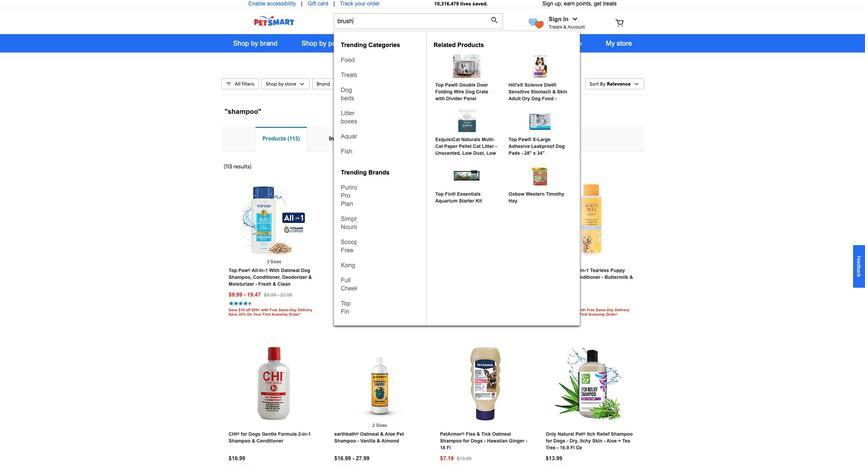 Task type: locate. For each thing, give the bounding box(es) containing it.
tab list
[[221, 127, 644, 152]]

None submit
[[491, 17, 500, 25]]

None search field
[[334, 13, 503, 36]]

search text field
[[334, 13, 503, 29]]



Task type: describe. For each thing, give the bounding box(es) containing it.
petsmart image
[[242, 16, 307, 26]]

loyalty icon image
[[529, 18, 544, 29]]



Task type: vqa. For each thing, say whether or not it's contained in the screenshot.
TAB LIST
yes



